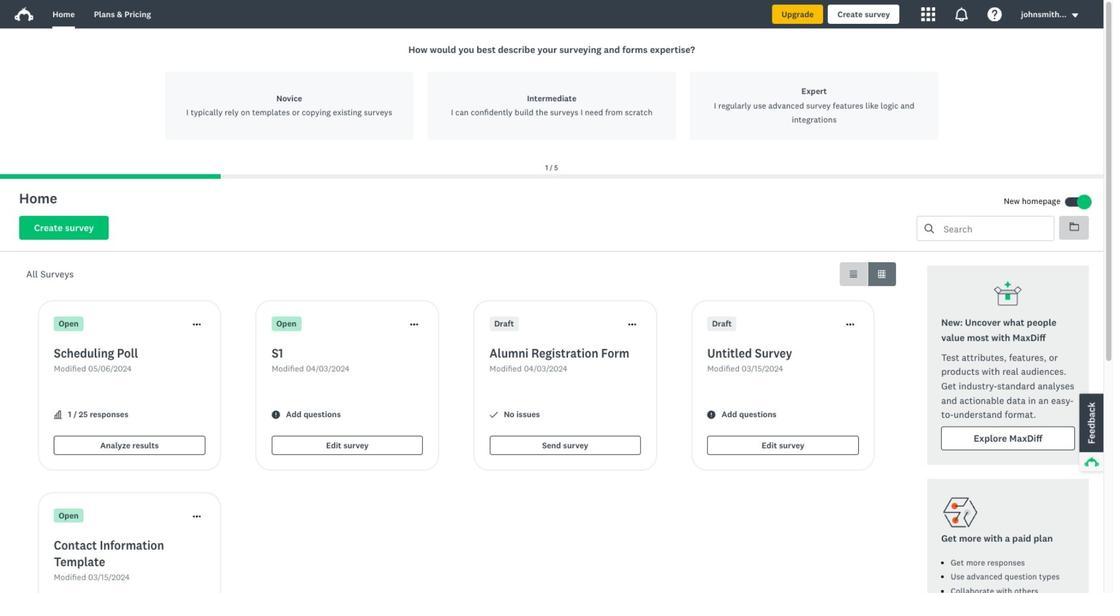Task type: vqa. For each thing, say whether or not it's contained in the screenshot.
'SurveyMonkey Logo'
no



Task type: describe. For each thing, give the bounding box(es) containing it.
Search text field
[[934, 217, 1054, 241]]

notification center icon image
[[955, 7, 969, 21]]

warning image
[[708, 411, 716, 420]]

response based pricing icon image
[[942, 494, 980, 532]]

no issues image
[[490, 411, 498, 420]]



Task type: locate. For each thing, give the bounding box(es) containing it.
search image
[[925, 224, 934, 234], [925, 224, 934, 234]]

dialog
[[0, 29, 1104, 179]]

group
[[840, 263, 896, 286]]

2 folders image from the top
[[1070, 223, 1079, 231]]

1 folders image from the top
[[1070, 222, 1079, 232]]

2 brand logo image from the top
[[14, 7, 33, 21]]

response count image
[[54, 411, 62, 420], [54, 411, 62, 420]]

dropdown arrow icon image
[[1072, 11, 1080, 19], [1073, 13, 1079, 17]]

warning image
[[272, 411, 280, 420]]

1 brand logo image from the top
[[14, 5, 33, 24]]

folders image
[[1070, 222, 1079, 232], [1070, 223, 1079, 231]]

help icon image
[[988, 7, 1002, 21]]

products icon image
[[921, 7, 936, 21], [921, 7, 936, 21]]

brand logo image
[[14, 5, 33, 24], [14, 7, 33, 21]]

max diff icon image
[[994, 280, 1023, 309]]



